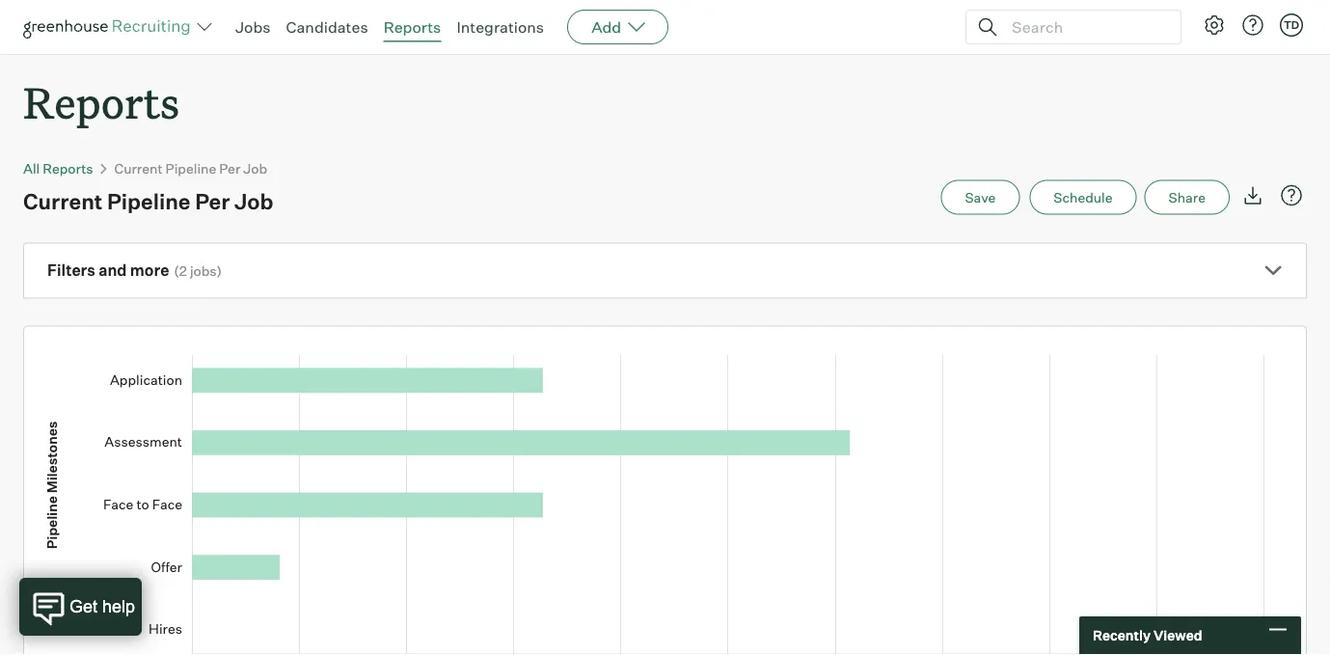 Task type: locate. For each thing, give the bounding box(es) containing it.
2 vertical spatial reports
[[43, 160, 93, 177]]

reports right candidates link
[[384, 17, 441, 37]]

current down all reports link
[[23, 188, 103, 214]]

0 vertical spatial current
[[114, 160, 163, 177]]

0 vertical spatial pipeline
[[166, 160, 216, 177]]

pipeline
[[166, 160, 216, 177], [107, 188, 191, 214]]

all
[[23, 160, 40, 177]]

reports down the "greenhouse recruiting" image at left
[[23, 73, 180, 130]]

share button
[[1145, 180, 1230, 215]]

jobs
[[235, 17, 271, 37]]

integrations link
[[457, 17, 544, 37]]

0 vertical spatial per
[[219, 160, 241, 177]]

0 vertical spatial reports
[[384, 17, 441, 37]]

reports right all
[[43, 160, 93, 177]]

0 horizontal spatial current
[[23, 188, 103, 214]]

and
[[99, 261, 127, 280]]

1 vertical spatial per
[[195, 188, 230, 214]]

download image
[[1242, 184, 1265, 207]]

per
[[219, 160, 241, 177], [195, 188, 230, 214]]

reports
[[384, 17, 441, 37], [23, 73, 180, 130], [43, 160, 93, 177]]

1 vertical spatial reports
[[23, 73, 180, 130]]

filters
[[47, 261, 95, 280]]

current pipeline per job
[[114, 160, 267, 177], [23, 188, 273, 214]]

)
[[217, 263, 222, 279]]

1 vertical spatial current
[[23, 188, 103, 214]]

current
[[114, 160, 163, 177], [23, 188, 103, 214]]

candidates link
[[286, 17, 368, 37]]

recently viewed
[[1093, 627, 1203, 644]]

job
[[243, 160, 267, 177], [234, 188, 273, 214]]

save and schedule this report to revisit it! element
[[941, 180, 1030, 215]]

current right all reports
[[114, 160, 163, 177]]



Task type: vqa. For each thing, say whether or not it's contained in the screenshot.
the bottom the Pipeline
yes



Task type: describe. For each thing, give the bounding box(es) containing it.
save button
[[941, 180, 1020, 215]]

faq image
[[1280, 184, 1303, 207]]

save
[[965, 189, 996, 206]]

jobs link
[[235, 17, 271, 37]]

jobs
[[190, 263, 217, 279]]

1 horizontal spatial current
[[114, 160, 163, 177]]

more
[[130, 261, 169, 280]]

schedule
[[1054, 189, 1113, 206]]

reports link
[[384, 17, 441, 37]]

all reports
[[23, 160, 93, 177]]

1 vertical spatial current pipeline per job
[[23, 188, 273, 214]]

greenhouse recruiting image
[[23, 15, 197, 39]]

1 vertical spatial job
[[234, 188, 273, 214]]

all reports link
[[23, 160, 93, 177]]

td
[[1284, 18, 1300, 31]]

share
[[1169, 189, 1206, 206]]

Search text field
[[1007, 13, 1164, 41]]

td button
[[1276, 10, 1307, 41]]

0 vertical spatial current pipeline per job
[[114, 160, 267, 177]]

add
[[592, 17, 621, 37]]

schedule button
[[1030, 180, 1137, 215]]

recently
[[1093, 627, 1151, 644]]

add button
[[567, 10, 669, 44]]

1 vertical spatial pipeline
[[107, 188, 191, 214]]

integrations
[[457, 17, 544, 37]]

2
[[179, 263, 187, 279]]

candidates
[[286, 17, 368, 37]]

current pipeline per job link
[[114, 160, 267, 177]]

viewed
[[1154, 627, 1203, 644]]

configure image
[[1203, 14, 1226, 37]]

td button
[[1280, 14, 1303, 37]]

filters and more ( 2 jobs )
[[47, 261, 222, 280]]

0 vertical spatial job
[[243, 160, 267, 177]]

(
[[174, 263, 179, 279]]



